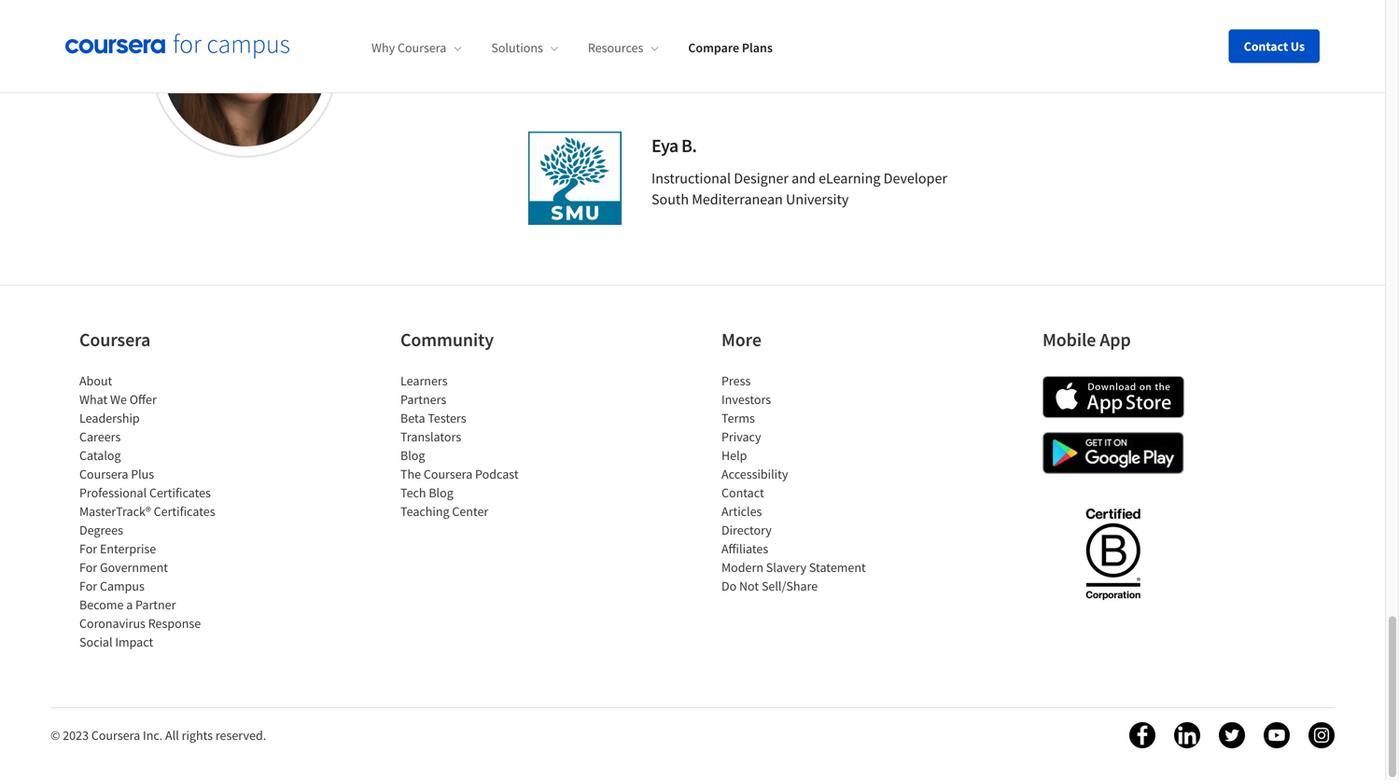Task type: vqa. For each thing, say whether or not it's contained in the screenshot.
Translators link
yes



Task type: describe. For each thing, give the bounding box(es) containing it.
accessibility link
[[721, 466, 788, 483]]

for enterprise link
[[79, 540, 156, 557]]

testers
[[428, 410, 466, 427]]

directory
[[721, 522, 772, 539]]

us
[[1291, 38, 1305, 55]]

impress
[[794, 0, 868, 2]]

about
[[79, 372, 112, 389]]

affiliates
[[721, 540, 768, 557]]

download on the app store image
[[1043, 376, 1184, 418]]

community
[[400, 328, 494, 351]]

future
[[873, 0, 930, 2]]

what
[[79, 391, 108, 408]]

and inside "instructional designer and elearning developer south mediterranean university"
[[792, 169, 816, 188]]

3 for from the top
[[79, 578, 97, 595]]

press link
[[721, 372, 751, 389]]

impact
[[115, 634, 153, 651]]

© 2023 coursera inc. all rights reserved.
[[50, 727, 266, 744]]

enterprise
[[100, 540, 156, 557]]

big
[[946, 7, 976, 35]]

plans
[[742, 39, 773, 56]]

coursera inside about what we offer leadership careers catalog coursera plus professional certificates mastertrack® certificates degrees for enterprise for government for campus become a partner coronavirus response social impact
[[79, 466, 128, 483]]

1 for from the top
[[79, 540, 97, 557]]

0 horizontal spatial our
[[595, 41, 627, 69]]

coronavirus response link
[[79, 615, 201, 632]]

win
[[980, 7, 1014, 35]]

sell/share
[[762, 578, 818, 595]]

mastertrack®
[[79, 503, 151, 520]]

eya
[[651, 134, 678, 157]]

compare
[[688, 39, 739, 56]]

careers
[[79, 428, 121, 445]]

partners link
[[400, 391, 446, 408]]

list for coursera
[[79, 371, 238, 651]]

1 vertical spatial blog
[[429, 484, 453, 501]]

terms link
[[721, 410, 755, 427]]

affiliates link
[[721, 540, 768, 557]]

government
[[100, 559, 168, 576]]

1 vertical spatial certificates
[[154, 503, 215, 520]]

solutions
[[491, 39, 543, 56]]

translators
[[400, 428, 461, 445]]

coursera for campus image
[[65, 33, 289, 59]]

catalog
[[79, 447, 121, 464]]

1 right from the left
[[645, 7, 690, 35]]

0 vertical spatial certificates
[[149, 484, 211, 501]]

coursera right why
[[398, 39, 446, 56]]

offer
[[130, 391, 157, 408]]

coursera facebook image
[[1129, 722, 1156, 749]]

the
[[400, 466, 421, 483]]

coursera up about
[[79, 328, 150, 351]]

coursera helps our students impress future employers and find the right path, the right career. it's a big win for us and our students.
[[528, 0, 1045, 69]]

why
[[371, 39, 395, 56]]

south mediterranean university image
[[528, 132, 622, 225]]

resources
[[588, 39, 643, 56]]

contact inside press investors terms privacy help accessibility contact articles directory affiliates modern slavery statement do not sell/share
[[721, 484, 764, 501]]

employers
[[934, 0, 1033, 2]]

coursera instagram image
[[1309, 722, 1335, 749]]

1 the from the left
[[610, 7, 641, 35]]

center
[[452, 503, 488, 520]]

tech blog link
[[400, 484, 453, 501]]

find
[[569, 7, 605, 35]]

articles link
[[721, 503, 762, 520]]

social
[[79, 634, 112, 651]]

instructional
[[651, 169, 731, 188]]

we
[[110, 391, 127, 408]]

elearning
[[819, 169, 881, 188]]

more
[[721, 328, 762, 351]]

contact link
[[721, 484, 764, 501]]

leadership link
[[79, 410, 140, 427]]

become
[[79, 596, 124, 613]]

help
[[721, 447, 747, 464]]

coursera inside learners partners beta testers translators blog the coursera podcast tech blog teaching center
[[424, 466, 473, 483]]

what we offer link
[[79, 391, 157, 408]]

statement
[[809, 559, 866, 576]]

2023
[[63, 727, 89, 744]]

why coursera
[[371, 39, 446, 56]]

modern
[[721, 559, 763, 576]]

not
[[739, 578, 759, 595]]

professional
[[79, 484, 147, 501]]

learners partners beta testers translators blog the coursera podcast tech blog teaching center
[[400, 372, 519, 520]]

coursera inside coursera helps our students impress future employers and find the right path, the right career. it's a big win for us and our students.
[[528, 0, 612, 2]]

solutions link
[[491, 39, 558, 56]]

a inside coursera helps our students impress future employers and find the right path, the right career. it's a big win for us and our students.
[[931, 7, 942, 35]]



Task type: locate. For each thing, give the bounding box(es) containing it.
the coursera podcast link
[[400, 466, 519, 483]]

mastertrack® certificates link
[[79, 503, 215, 520]]

teaching
[[400, 503, 449, 520]]

why coursera link
[[371, 39, 461, 56]]

0 vertical spatial blog
[[400, 447, 425, 464]]

right down the impress
[[782, 7, 827, 35]]

privacy link
[[721, 428, 761, 445]]

for government link
[[79, 559, 168, 576]]

blog up teaching center link
[[429, 484, 453, 501]]

campus
[[100, 578, 145, 595]]

directory link
[[721, 522, 772, 539]]

0 horizontal spatial right
[[645, 7, 690, 35]]

contact us button
[[1229, 29, 1320, 63]]

translators link
[[400, 428, 461, 445]]

for up for campus link
[[79, 559, 97, 576]]

partners
[[400, 391, 446, 408]]

reserved.
[[215, 727, 266, 744]]

our
[[672, 0, 704, 2], [595, 41, 627, 69]]

professional certificates link
[[79, 484, 211, 501]]

help link
[[721, 447, 747, 464]]

right
[[645, 7, 690, 35], [782, 7, 827, 35]]

2 horizontal spatial list
[[721, 371, 880, 595]]

coursera
[[528, 0, 612, 2], [398, 39, 446, 56], [79, 328, 150, 351], [79, 466, 128, 483], [424, 466, 473, 483], [91, 727, 140, 744]]

2 right from the left
[[782, 7, 827, 35]]

beta
[[400, 410, 425, 427]]

1 vertical spatial contact
[[721, 484, 764, 501]]

©
[[50, 727, 60, 744]]

2 the from the left
[[747, 7, 778, 35]]

1 vertical spatial and
[[554, 41, 590, 69]]

coronavirus
[[79, 615, 146, 632]]

investors
[[721, 391, 771, 408]]

0 horizontal spatial blog
[[400, 447, 425, 464]]

certificates up mastertrack® certificates link
[[149, 484, 211, 501]]

eya b.
[[651, 134, 697, 157]]

about link
[[79, 372, 112, 389]]

university
[[786, 190, 849, 209]]

the down helps
[[610, 7, 641, 35]]

3 list from the left
[[721, 371, 880, 595]]

instructional designer and elearning developer south mediterranean university
[[651, 169, 947, 209]]

contact up articles in the right of the page
[[721, 484, 764, 501]]

for campus link
[[79, 578, 145, 595]]

coursera twitter image
[[1219, 722, 1245, 749]]

our down the find
[[595, 41, 627, 69]]

social impact link
[[79, 634, 153, 651]]

slavery
[[766, 559, 807, 576]]

all
[[165, 727, 179, 744]]

1 horizontal spatial blog
[[429, 484, 453, 501]]

response
[[148, 615, 201, 632]]

2 vertical spatial and
[[792, 169, 816, 188]]

logo of certified b corporation image
[[1075, 497, 1151, 609]]

contact
[[1244, 38, 1288, 55], [721, 484, 764, 501]]

accessibility
[[721, 466, 788, 483]]

1 horizontal spatial list
[[400, 371, 559, 521]]

a right the it's
[[931, 7, 942, 35]]

1 horizontal spatial our
[[672, 0, 704, 2]]

our up path,
[[672, 0, 704, 2]]

press
[[721, 372, 751, 389]]

1 vertical spatial for
[[79, 559, 97, 576]]

blog up the
[[400, 447, 425, 464]]

learners
[[400, 372, 448, 389]]

coursera up tech blog 'link'
[[424, 466, 473, 483]]

compare plans link
[[688, 39, 773, 56]]

do
[[721, 578, 737, 595]]

press investors terms privacy help accessibility contact articles directory affiliates modern slavery statement do not sell/share
[[721, 372, 866, 595]]

podcast
[[475, 466, 519, 483]]

mobile app
[[1043, 328, 1131, 351]]

beta testers link
[[400, 410, 466, 427]]

contact inside button
[[1244, 38, 1288, 55]]

degrees
[[79, 522, 123, 539]]

2 list from the left
[[400, 371, 559, 521]]

1 horizontal spatial a
[[931, 7, 942, 35]]

mobile
[[1043, 328, 1096, 351]]

1 horizontal spatial right
[[782, 7, 827, 35]]

it's
[[899, 7, 926, 35]]

2 vertical spatial for
[[79, 578, 97, 595]]

eya b. image
[[162, 0, 327, 147]]

and up solutions link
[[528, 7, 564, 35]]

resources link
[[588, 39, 658, 56]]

about what we offer leadership careers catalog coursera plus professional certificates mastertrack® certificates degrees for enterprise for government for campus become a partner coronavirus response social impact
[[79, 372, 215, 651]]

list containing press
[[721, 371, 880, 595]]

developer
[[884, 169, 947, 188]]

partner
[[135, 596, 176, 613]]

0 horizontal spatial the
[[610, 7, 641, 35]]

0 vertical spatial contact
[[1244, 38, 1288, 55]]

1 horizontal spatial contact
[[1244, 38, 1288, 55]]

coursera plus link
[[79, 466, 154, 483]]

modern slavery statement link
[[721, 559, 866, 576]]

compare plans
[[688, 39, 773, 56]]

0 vertical spatial a
[[931, 7, 942, 35]]

0 vertical spatial and
[[528, 7, 564, 35]]

leadership
[[79, 410, 140, 427]]

degrees link
[[79, 522, 123, 539]]

get it on google play image
[[1043, 432, 1184, 474]]

0 vertical spatial for
[[79, 540, 97, 557]]

a down campus
[[126, 596, 133, 613]]

contact left us
[[1244, 38, 1288, 55]]

privacy
[[721, 428, 761, 445]]

coursera left the inc.
[[91, 727, 140, 744]]

list containing about
[[79, 371, 238, 651]]

tech
[[400, 484, 426, 501]]

coursera down catalog 'link'
[[79, 466, 128, 483]]

list
[[79, 371, 238, 651], [400, 371, 559, 521], [721, 371, 880, 595]]

a inside about what we offer leadership careers catalog coursera plus professional certificates mastertrack® certificates degrees for enterprise for government for campus become a partner coronavirus response social impact
[[126, 596, 133, 613]]

0 horizontal spatial contact
[[721, 484, 764, 501]]

articles
[[721, 503, 762, 520]]

right down helps
[[645, 7, 690, 35]]

for up become
[[79, 578, 97, 595]]

career.
[[831, 7, 894, 35]]

rights
[[182, 727, 213, 744]]

1 vertical spatial our
[[595, 41, 627, 69]]

catalog link
[[79, 447, 121, 464]]

helps
[[617, 0, 667, 2]]

coursera youtube image
[[1264, 722, 1290, 749]]

1 vertical spatial a
[[126, 596, 133, 613]]

0 horizontal spatial list
[[79, 371, 238, 651]]

for down degrees link
[[79, 540, 97, 557]]

1 list from the left
[[79, 371, 238, 651]]

south
[[651, 190, 689, 209]]

and right us
[[554, 41, 590, 69]]

0 vertical spatial our
[[672, 0, 704, 2]]

2 for from the top
[[79, 559, 97, 576]]

careers link
[[79, 428, 121, 445]]

the
[[610, 7, 641, 35], [747, 7, 778, 35]]

contact us
[[1244, 38, 1305, 55]]

for
[[1018, 7, 1045, 35]]

coursera up the find
[[528, 0, 612, 2]]

list for more
[[721, 371, 880, 595]]

path,
[[694, 7, 743, 35]]

0 horizontal spatial a
[[126, 596, 133, 613]]

and up the "university"
[[792, 169, 816, 188]]

certificates down professional certificates link
[[154, 503, 215, 520]]

the down students
[[747, 7, 778, 35]]

list for community
[[400, 371, 559, 521]]

do not sell/share link
[[721, 578, 818, 595]]

1 horizontal spatial the
[[747, 7, 778, 35]]

learners link
[[400, 372, 448, 389]]

list containing learners
[[400, 371, 559, 521]]

coursera linkedin image
[[1174, 722, 1200, 749]]

app
[[1100, 328, 1131, 351]]



